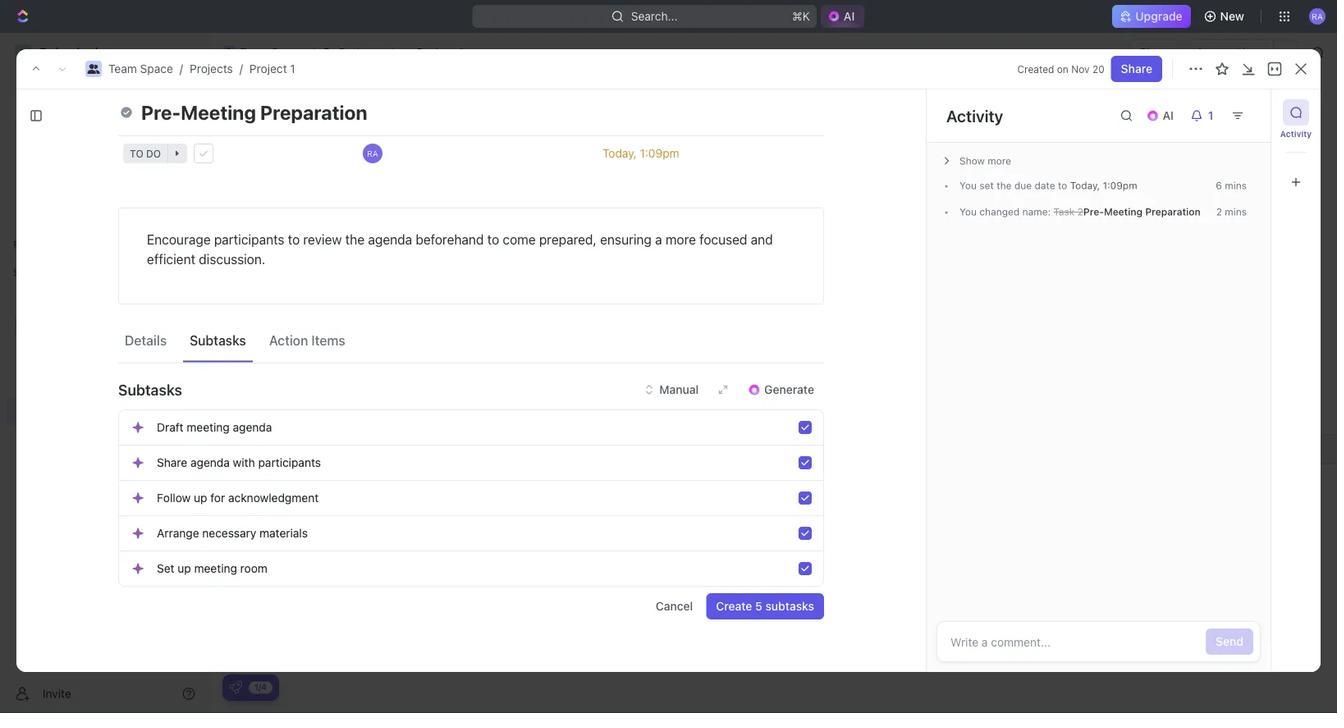 Task type: describe. For each thing, give the bounding box(es) containing it.
upgrade
[[1136, 9, 1183, 23]]

0 vertical spatial share
[[1140, 46, 1171, 59]]

pre- inside task sidebar content section
[[1084, 206, 1105, 218]]

activity inside the task sidebar navigation tab list
[[1281, 129, 1312, 138]]

/ down team space
[[240, 62, 243, 76]]

the inside encourage participants to review the agenda beforehand to come prepared, ensuring a more focused and efficient discussion.
[[346, 232, 365, 248]]

create 5 subtasks
[[716, 600, 815, 613]]

1 horizontal spatial project 1 link
[[396, 43, 468, 62]]

subtasks for subtasks dropdown button
[[118, 381, 182, 399]]

created
[[1018, 63, 1055, 75]]

team space, , element
[[15, 319, 31, 335]]

ai inside dropdown button
[[1163, 109, 1174, 122]]

and
[[751, 232, 773, 248]]

1 inside 'link'
[[459, 46, 464, 59]]

1 vertical spatial to do
[[269, 361, 300, 372]]

focused
[[700, 232, 748, 248]]

team space
[[240, 46, 305, 59]]

share button right 20
[[1112, 56, 1163, 82]]

show
[[960, 155, 985, 167]]

details button
[[118, 326, 173, 355]]

cancel button
[[646, 594, 703, 620]]

1 vertical spatial project
[[250, 62, 287, 76]]

create 5 subtasks button
[[706, 594, 825, 620]]

calendar
[[383, 152, 432, 166]]

1 vertical spatial user group image
[[87, 64, 100, 74]]

space for team space
[[271, 46, 305, 59]]

in
[[269, 233, 279, 244]]

you for you changed name: ‎task 2 pre-meeting preparation
[[960, 206, 977, 218]]

/ up home link
[[180, 62, 183, 76]]

2 for 2
[[319, 361, 325, 372]]

status
[[123, 123, 158, 136]]

automations
[[1197, 46, 1265, 59]]

created on nov 20
[[1018, 63, 1105, 75]]

a
[[655, 232, 662, 248]]

favorites button
[[7, 235, 63, 255]]

automations button
[[1189, 40, 1274, 65]]

you changed name: ‎task 2 pre-meeting preparation
[[960, 206, 1201, 218]]

you set the due date to today , 1:09 pm
[[960, 180, 1138, 191]]

space for team space / projects / project 1
[[140, 62, 173, 76]]

1 vertical spatial pre-meeting preparation
[[295, 443, 429, 456]]

/ up assigned
[[390, 46, 393, 59]]

mins for 6 mins
[[1226, 180, 1247, 191]]

more inside show more dropdown button
[[988, 155, 1012, 167]]

calendar link
[[380, 148, 432, 171]]

new
[[1221, 9, 1245, 23]]

spaces
[[13, 267, 48, 278]]

subtasks
[[766, 600, 815, 613]]

action items
[[269, 333, 345, 348]]

inbox
[[39, 114, 68, 127]]

0 vertical spatial projects
[[339, 46, 382, 59]]

create
[[716, 600, 753, 613]]

pm inside task sidebar content section
[[1123, 180, 1138, 191]]

more inside encourage participants to review the agenda beforehand to come prepared, ensuring a more focused and efficient discussion.
[[666, 232, 696, 248]]

1/4
[[255, 683, 267, 692]]

meeting inside task sidebar content section
[[1105, 206, 1143, 218]]

new button
[[1198, 3, 1255, 30]]

subtasks button
[[183, 326, 253, 355]]

details
[[125, 333, 167, 348]]

do inside "dropdown button"
[[146, 148, 161, 159]]

activity inside task sidebar content section
[[947, 106, 1004, 125]]

1 button
[[1184, 103, 1225, 129]]

upgrade link
[[1113, 5, 1191, 28]]

come
[[503, 232, 536, 248]]

0 horizontal spatial team space link
[[108, 62, 173, 76]]

‎task
[[1054, 206, 1075, 218]]

Edit task name text field
[[118, 68, 825, 99]]

team space / projects / project 1
[[108, 62, 295, 76]]

task sidebar navigation tab list
[[1279, 99, 1315, 195]]

encourage
[[147, 232, 211, 248]]

2 mins
[[1217, 206, 1247, 218]]

pre-meeting preparation link
[[291, 438, 533, 462]]

beforehand
[[416, 232, 484, 248]]

0 vertical spatial preparation
[[260, 101, 368, 124]]

onboarding checklist button element
[[229, 682, 242, 695]]

invite
[[43, 687, 71, 701]]

0 horizontal spatial project 1 link
[[250, 62, 295, 76]]

6 mins
[[1216, 180, 1247, 191]]

due date
[[603, 123, 653, 136]]

0 horizontal spatial ,
[[634, 146, 637, 160]]

efficient
[[147, 252, 195, 267]]

assigned
[[363, 123, 413, 136]]

20
[[1093, 63, 1105, 75]]

action
[[269, 333, 308, 348]]

1:09 inside task sidebar content section
[[1103, 180, 1123, 191]]

1 horizontal spatial ra button
[[1305, 3, 1331, 30]]

⌘k
[[793, 9, 811, 23]]

2 for 2 mins
[[1217, 206, 1223, 218]]

to inside "dropdown button"
[[130, 148, 143, 159]]

project 1 inside 'link'
[[417, 46, 464, 59]]

send
[[1216, 635, 1244, 649]]

agenda
[[368, 232, 412, 248]]

1 inside 'dropdown button'
[[1209, 109, 1214, 122]]

send button
[[1206, 629, 1254, 655]]

0 horizontal spatial ra button
[[358, 139, 585, 168]]



Task type: vqa. For each thing, say whether or not it's contained in the screenshot.
prepared,
yes



Task type: locate. For each thing, give the bounding box(es) containing it.
on
[[1058, 63, 1069, 75]]

subtasks
[[190, 333, 246, 348], [118, 381, 182, 399]]

None checkbox
[[799, 421, 812, 434], [799, 457, 812, 470], [799, 563, 812, 576], [799, 421, 812, 434], [799, 457, 812, 470], [799, 563, 812, 576]]

1 vertical spatial pre-
[[1084, 206, 1105, 218]]

, down date
[[634, 146, 637, 160]]

share
[[1140, 46, 1171, 59], [1122, 62, 1153, 76]]

project 1 down team space
[[249, 98, 344, 125]]

,
[[634, 146, 637, 160], [1098, 180, 1101, 191]]

preparation inside task sidebar content section
[[1146, 206, 1201, 218]]

/
[[312, 46, 315, 59], [390, 46, 393, 59], [180, 62, 183, 76], [240, 62, 243, 76]]

show more
[[960, 155, 1012, 167]]

0 vertical spatial pre-meeting preparation
[[141, 101, 368, 124]]

to do button
[[118, 139, 345, 168]]

2 right ‎task
[[1078, 206, 1084, 218]]

, down show more dropdown button
[[1098, 180, 1101, 191]]

prepared,
[[539, 232, 597, 248]]

1
[[459, 46, 464, 59], [290, 62, 295, 76], [328, 98, 339, 125], [1209, 109, 1214, 122], [354, 233, 359, 244]]

project 1 link down team space
[[250, 62, 295, 76]]

1:09
[[640, 146, 663, 160], [1103, 180, 1123, 191]]

1 vertical spatial you
[[960, 206, 977, 218]]

project
[[417, 46, 456, 59], [250, 62, 287, 76], [249, 98, 323, 125]]

1 horizontal spatial project 1
[[417, 46, 464, 59]]

to down status
[[130, 148, 143, 159]]

activity
[[947, 106, 1004, 125], [1281, 129, 1312, 138]]

to down action
[[269, 361, 282, 372]]

encourage participants to review the agenda beforehand to come prepared, ensuring a more focused and efficient discussion.
[[147, 232, 777, 267]]

1 vertical spatial ra
[[367, 148, 378, 158]]

mins
[[1226, 180, 1247, 191], [1226, 206, 1247, 218]]

team up team space / projects / project 1
[[240, 46, 268, 59]]

0 vertical spatial do
[[146, 148, 161, 159]]

0 horizontal spatial 2
[[319, 361, 325, 372]]

user group image up team space / projects / project 1
[[225, 48, 235, 57]]

team for team space / projects / project 1
[[108, 62, 137, 76]]

/ right team space
[[312, 46, 315, 59]]

to do
[[130, 148, 161, 159], [269, 361, 300, 372]]

in progress
[[269, 233, 335, 244]]

1 vertical spatial preparation
[[1146, 206, 1201, 218]]

you for you set the due date to today , 1:09 pm
[[960, 180, 977, 191]]

sidebar navigation
[[0, 33, 209, 714]]

share button down upgrade link
[[1130, 39, 1181, 66]]

today , 1:09 pm
[[603, 146, 680, 160]]

1 vertical spatial ra button
[[358, 139, 585, 168]]

1 right the review
[[354, 233, 359, 244]]

nov
[[1072, 63, 1090, 75]]

subtasks left action
[[190, 333, 246, 348]]

1 horizontal spatial user group image
[[225, 48, 235, 57]]

1 vertical spatial projects
[[190, 62, 233, 76]]

name:
[[1023, 206, 1051, 218]]

1 horizontal spatial 1:09
[[1103, 180, 1123, 191]]

to right the in
[[288, 232, 300, 248]]

team for team space
[[240, 46, 268, 59]]

1 horizontal spatial do
[[285, 361, 300, 372]]

0 vertical spatial subtasks
[[190, 333, 246, 348]]

project 1
[[417, 46, 464, 59], [249, 98, 344, 125]]

0 vertical spatial user group image
[[225, 48, 235, 57]]

meeting
[[181, 101, 256, 124], [1105, 206, 1143, 218], [318, 443, 363, 456]]

5
[[756, 600, 763, 613]]

the right set
[[997, 180, 1012, 191]]

1 horizontal spatial ra
[[1313, 11, 1324, 21]]

cancel
[[656, 600, 693, 613]]

home
[[39, 86, 71, 99]]

0 horizontal spatial projects link
[[190, 62, 233, 76]]

0 vertical spatial project
[[417, 46, 456, 59]]

1 vertical spatial more
[[666, 232, 696, 248]]

today down due
[[603, 146, 634, 160]]

0 vertical spatial pre-
[[141, 101, 181, 124]]

project inside 'link'
[[417, 46, 456, 59]]

favorites
[[13, 239, 56, 250]]

1 horizontal spatial meeting
[[318, 443, 363, 456]]

1 horizontal spatial pre-
[[295, 443, 318, 456]]

1 horizontal spatial projects
[[339, 46, 382, 59]]

0 horizontal spatial more
[[666, 232, 696, 248]]

0 horizontal spatial project 1
[[249, 98, 344, 125]]

discussion.
[[199, 252, 266, 267]]

0 vertical spatial the
[[997, 180, 1012, 191]]

project 1 link
[[396, 43, 468, 62], [250, 62, 295, 76]]

mins down 6 mins
[[1226, 206, 1247, 218]]

share down upgrade link
[[1140, 46, 1171, 59]]

0 vertical spatial 1:09
[[640, 146, 663, 160]]

6
[[1216, 180, 1223, 191]]

ai left the 1 'dropdown button'
[[1163, 109, 1174, 122]]

do down status
[[146, 148, 161, 159]]

0 vertical spatial meeting
[[181, 101, 256, 124]]

0 horizontal spatial ai button
[[821, 5, 865, 28]]

Search tasks... text field
[[1133, 187, 1298, 211]]

1 horizontal spatial ,
[[1098, 180, 1101, 191]]

space
[[271, 46, 305, 59], [140, 62, 173, 76]]

generate button
[[738, 377, 825, 403]]

subtasks button
[[118, 370, 825, 410]]

show more button
[[937, 149, 1261, 172]]

1 vertical spatial activity
[[1281, 129, 1312, 138]]

1:09 down show more dropdown button
[[1103, 180, 1123, 191]]

0 vertical spatial space
[[271, 46, 305, 59]]

items
[[312, 333, 345, 348]]

tree inside sidebar navigation
[[7, 286, 202, 508]]

0 vertical spatial team
[[240, 46, 268, 59]]

mins right 6 on the right of page
[[1226, 180, 1247, 191]]

participants
[[214, 232, 285, 248]]

, inside task sidebar content section
[[1098, 180, 1101, 191]]

1 vertical spatial ai button
[[1140, 103, 1184, 129]]

add task button
[[1209, 99, 1279, 126], [384, 229, 454, 248], [350, 357, 420, 377], [287, 469, 350, 488]]

2 down 6 on the right of page
[[1217, 206, 1223, 218]]

pm
[[663, 146, 680, 160], [1123, 180, 1138, 191]]

to do down status
[[130, 148, 161, 159]]

subtasks down "details" on the top
[[118, 381, 182, 399]]

1 horizontal spatial subtasks
[[190, 333, 246, 348]]

user group image up home link
[[87, 64, 100, 74]]

do down action
[[285, 361, 300, 372]]

0 horizontal spatial pre-
[[141, 101, 181, 124]]

0 vertical spatial activity
[[947, 106, 1004, 125]]

0 vertical spatial ai
[[844, 9, 855, 23]]

1 right ai dropdown button
[[1209, 109, 1214, 122]]

add task
[[1219, 106, 1269, 119], [404, 233, 447, 244], [370, 361, 413, 372], [295, 472, 343, 485]]

1 horizontal spatial the
[[997, 180, 1012, 191]]

manual
[[660, 383, 699, 397]]

user group image
[[225, 48, 235, 57], [87, 64, 100, 74]]

more right a
[[666, 232, 696, 248]]

do
[[146, 148, 161, 159], [285, 361, 300, 372]]

to left come
[[488, 232, 499, 248]]

1 vertical spatial subtasks
[[118, 381, 182, 399]]

subtasks inside button
[[190, 333, 246, 348]]

projects
[[339, 46, 382, 59], [190, 62, 233, 76]]

1 vertical spatial project 1
[[249, 98, 344, 125]]

1 horizontal spatial team space link
[[219, 43, 309, 62]]

2 mins from the top
[[1226, 206, 1247, 218]]

1 vertical spatial do
[[285, 361, 300, 372]]

changed
[[980, 206, 1020, 218]]

0 horizontal spatial activity
[[947, 106, 1004, 125]]

0 horizontal spatial 1:09
[[640, 146, 663, 160]]

preparation
[[260, 101, 368, 124], [1146, 206, 1201, 218], [366, 443, 429, 456]]

1 vertical spatial space
[[140, 62, 173, 76]]

today up the you changed name: ‎task 2 pre-meeting preparation
[[1071, 180, 1098, 191]]

2
[[1078, 206, 1084, 218], [1217, 206, 1223, 218], [319, 361, 325, 372]]

1:09 down date
[[640, 146, 663, 160]]

today
[[603, 146, 634, 160], [1071, 180, 1098, 191]]

2 vertical spatial project
[[249, 98, 323, 125]]

tree
[[7, 286, 202, 508]]

0 vertical spatial today
[[603, 146, 634, 160]]

1 horizontal spatial to do
[[269, 361, 300, 372]]

1 vertical spatial today
[[1071, 180, 1098, 191]]

0 vertical spatial ai button
[[821, 5, 865, 28]]

subtasks for subtasks button
[[190, 333, 246, 348]]

2 you from the top
[[960, 206, 977, 218]]

1 you from the top
[[960, 180, 977, 191]]

1 up edit task name text box
[[459, 46, 464, 59]]

0 horizontal spatial today
[[603, 146, 634, 160]]

1 horizontal spatial space
[[271, 46, 305, 59]]

1 vertical spatial the
[[346, 232, 365, 248]]

to
[[416, 123, 427, 136], [130, 148, 143, 159], [1059, 180, 1068, 191], [288, 232, 300, 248], [488, 232, 499, 248], [269, 361, 282, 372]]

0 horizontal spatial team
[[108, 62, 137, 76]]

0 horizontal spatial projects
[[190, 62, 233, 76]]

home link
[[7, 80, 202, 106]]

team up home link
[[108, 62, 137, 76]]

0 horizontal spatial ai
[[844, 9, 855, 23]]

ai right ⌘k
[[844, 9, 855, 23]]

0 horizontal spatial pm
[[663, 146, 680, 160]]

ensuring
[[600, 232, 652, 248]]

share right 20
[[1122, 62, 1153, 76]]

the inside task sidebar content section
[[997, 180, 1012, 191]]

ra
[[1313, 11, 1324, 21], [367, 148, 378, 158]]

more right show
[[988, 155, 1012, 167]]

progress
[[281, 233, 335, 244]]

today inside task sidebar content section
[[1071, 180, 1098, 191]]

generate
[[765, 383, 815, 397]]

0 horizontal spatial meeting
[[181, 101, 256, 124]]

2 horizontal spatial 2
[[1217, 206, 1223, 218]]

to do down action
[[269, 361, 300, 372]]

1 horizontal spatial today
[[1071, 180, 1098, 191]]

due
[[1015, 180, 1032, 191]]

1 horizontal spatial pm
[[1123, 180, 1138, 191]]

mins for 2 mins
[[1226, 206, 1247, 218]]

1 mins from the top
[[1226, 180, 1247, 191]]

ai button
[[821, 5, 865, 28], [1140, 103, 1184, 129]]

1 vertical spatial mins
[[1226, 206, 1247, 218]]

to inside task sidebar content section
[[1059, 180, 1068, 191]]

2 vertical spatial preparation
[[366, 443, 429, 456]]

None checkbox
[[799, 492, 812, 505], [799, 527, 812, 540], [799, 492, 812, 505], [799, 527, 812, 540]]

0 horizontal spatial the
[[346, 232, 365, 248]]

ai button up show more dropdown button
[[1140, 103, 1184, 129]]

you left set
[[960, 180, 977, 191]]

to right date
[[1059, 180, 1068, 191]]

the
[[997, 180, 1012, 191], [346, 232, 365, 248]]

0 vertical spatial project 1
[[417, 46, 464, 59]]

pre-meeting preparation
[[141, 101, 368, 124], [295, 443, 429, 456]]

1 vertical spatial pm
[[1123, 180, 1138, 191]]

2 down items
[[319, 361, 325, 372]]

1 horizontal spatial ai
[[1163, 109, 1174, 122]]

1 horizontal spatial projects link
[[319, 43, 387, 62]]

project 1 link up edit task name text box
[[396, 43, 468, 62]]

review
[[303, 232, 342, 248]]

action items button
[[263, 326, 352, 355]]

due
[[603, 123, 624, 136]]

1 vertical spatial meeting
[[1105, 206, 1143, 218]]

1 vertical spatial team
[[108, 62, 137, 76]]

2 horizontal spatial pre-
[[1084, 206, 1105, 218]]

0 horizontal spatial space
[[140, 62, 173, 76]]

subtasks inside dropdown button
[[118, 381, 182, 399]]

0 vertical spatial mins
[[1226, 180, 1247, 191]]

0 vertical spatial you
[[960, 180, 977, 191]]

assigned to
[[363, 123, 427, 136]]

to up "calendar"
[[416, 123, 427, 136]]

inbox link
[[7, 108, 202, 134]]

add
[[1219, 106, 1241, 119], [404, 233, 423, 244], [370, 361, 389, 372], [295, 472, 316, 485]]

to do inside "dropdown button"
[[130, 148, 161, 159]]

1 horizontal spatial more
[[988, 155, 1012, 167]]

1 vertical spatial ,
[[1098, 180, 1101, 191]]

team space link
[[219, 43, 309, 62], [108, 62, 173, 76]]

ai button
[[1140, 103, 1184, 129]]

0 horizontal spatial to do
[[130, 148, 161, 159]]

2 horizontal spatial meeting
[[1105, 206, 1143, 218]]

0 vertical spatial ,
[[634, 146, 637, 160]]

ai button right ⌘k
[[821, 5, 865, 28]]

project 1 up edit task name text box
[[417, 46, 464, 59]]

0 horizontal spatial do
[[146, 148, 161, 159]]

projects link
[[319, 43, 387, 62], [190, 62, 233, 76]]

you
[[960, 180, 977, 191], [960, 206, 977, 218]]

2 vertical spatial pre-
[[295, 443, 318, 456]]

None field
[[155, 420, 789, 435], [155, 456, 789, 471], [155, 491, 789, 506], [155, 526, 789, 541], [155, 562, 789, 576], [155, 420, 789, 435], [155, 456, 789, 471], [155, 491, 789, 506], [155, 526, 789, 541], [155, 562, 789, 576]]

0 vertical spatial pm
[[663, 146, 680, 160]]

more
[[988, 155, 1012, 167], [666, 232, 696, 248]]

set
[[980, 180, 994, 191]]

1 vertical spatial share
[[1122, 62, 1153, 76]]

manual button
[[637, 377, 709, 403], [637, 377, 709, 403]]

you left changed
[[960, 206, 977, 218]]

0 horizontal spatial subtasks
[[118, 381, 182, 399]]

1 horizontal spatial 2
[[1078, 206, 1084, 218]]

date
[[1035, 180, 1056, 191]]

search...
[[631, 9, 678, 23]]

0 vertical spatial ra
[[1313, 11, 1324, 21]]

0 vertical spatial more
[[988, 155, 1012, 167]]

1 down team space
[[290, 62, 295, 76]]

task sidebar content section
[[923, 90, 1271, 673]]

date
[[627, 123, 653, 136]]

the right the review
[[346, 232, 365, 248]]

0 vertical spatial to do
[[130, 148, 161, 159]]

1 left assigned
[[328, 98, 339, 125]]

onboarding checklist button image
[[229, 682, 242, 695]]



